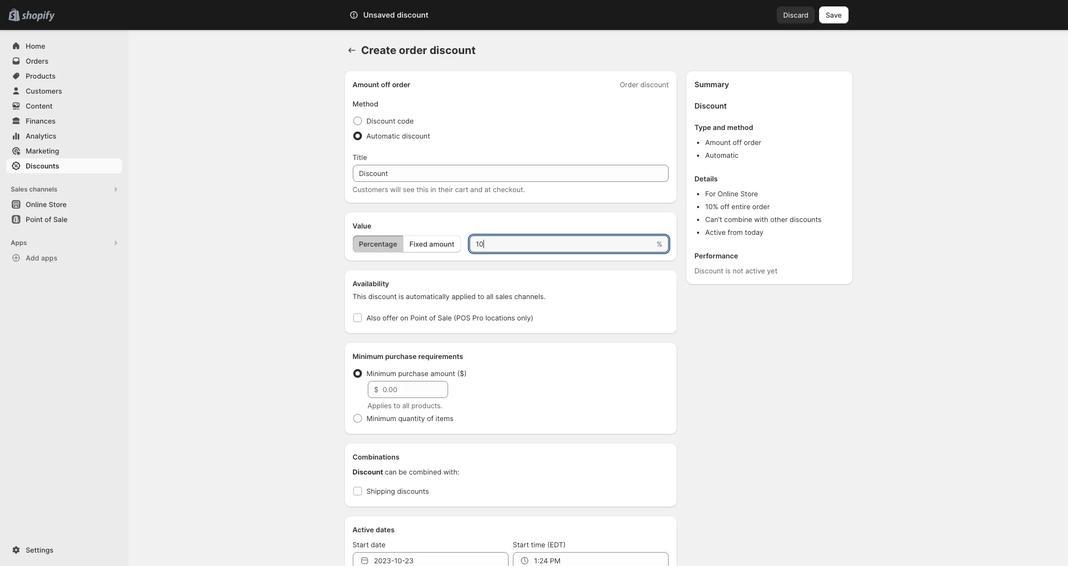 Task type: describe. For each thing, give the bounding box(es) containing it.
automatically
[[406, 292, 450, 301]]

1 horizontal spatial and
[[713, 123, 726, 132]]

apps
[[41, 254, 57, 262]]

start time (edt)
[[513, 541, 566, 549]]

analytics link
[[6, 129, 122, 144]]

method
[[353, 100, 378, 108]]

discount can be combined with:
[[353, 468, 459, 477]]

orders
[[26, 57, 48, 65]]

see
[[403, 185, 415, 194]]

0 horizontal spatial automatic
[[367, 132, 400, 140]]

also
[[367, 314, 381, 322]]

1 vertical spatial discounts
[[397, 487, 429, 496]]

shipping discounts
[[367, 487, 429, 496]]

active dates
[[353, 526, 395, 534]]

minimum for minimum purchase amount ($)
[[367, 369, 396, 378]]

store inside for online store 10% off entire order can't combine with other discounts active from today
[[741, 190, 758, 198]]

discard button
[[777, 6, 815, 24]]

availability this discount is automatically applied to all sales channels.
[[353, 280, 546, 301]]

value
[[353, 222, 371, 230]]

0 horizontal spatial all
[[402, 402, 410, 410]]

customers link
[[6, 84, 122, 99]]

point of sale button
[[0, 212, 129, 227]]

items
[[436, 414, 454, 423]]

start for start time (edt)
[[513, 541, 529, 549]]

products
[[26, 72, 56, 80]]

sale inside button
[[53, 215, 67, 224]]

discount for discount
[[695, 101, 727, 110]]

$ text field
[[383, 381, 448, 398]]

quantity
[[398, 414, 425, 423]]

on
[[400, 314, 409, 322]]

fixed
[[410, 240, 427, 248]]

analytics
[[26, 132, 56, 140]]

automatic inside amount off order automatic
[[705, 151, 739, 160]]

add
[[26, 254, 39, 262]]

unsaved discount
[[363, 10, 429, 19]]

minimum for minimum purchase requirements
[[353, 352, 384, 361]]

percentage
[[359, 240, 397, 248]]

off for amount off order automatic
[[733, 138, 742, 147]]

settings link
[[6, 543, 122, 558]]

details
[[695, 175, 718, 183]]

title
[[353, 153, 367, 162]]

1 vertical spatial of
[[429, 314, 436, 322]]

performance
[[695, 252, 738, 260]]

yet
[[767, 267, 778, 275]]

not
[[733, 267, 744, 275]]

to inside availability this discount is automatically applied to all sales channels.
[[478, 292, 484, 301]]

purchase for amount
[[398, 369, 429, 378]]

can't
[[705, 215, 722, 224]]

apps
[[11, 239, 27, 247]]

checkout.
[[493, 185, 525, 194]]

1 vertical spatial and
[[470, 185, 483, 194]]

applies
[[368, 402, 392, 410]]

requirements
[[418, 352, 463, 361]]

discount for discount can be combined with:
[[353, 468, 383, 477]]

all inside availability this discount is automatically applied to all sales channels.
[[486, 292, 494, 301]]

dates
[[376, 526, 395, 534]]

percentage button
[[353, 236, 404, 253]]

amount for amount off order automatic
[[705, 138, 731, 147]]

for online store 10% off entire order can't combine with other discounts active from today
[[705, 190, 822, 237]]

minimum purchase amount ($)
[[367, 369, 467, 378]]

products link
[[6, 69, 122, 84]]

applies to all products.
[[368, 402, 443, 410]]

discount for automatic discount
[[402, 132, 430, 140]]

Start date text field
[[374, 553, 509, 567]]

customers will see this in their cart and at checkout.
[[353, 185, 525, 194]]

also offer on point of sale (pos pro locations only)
[[367, 314, 533, 322]]

discount for discount code
[[367, 117, 396, 125]]

from
[[728, 228, 743, 237]]

finances
[[26, 117, 56, 125]]

code
[[397, 117, 414, 125]]

amount off order automatic
[[705, 138, 762, 160]]

with
[[754, 215, 768, 224]]

discounts link
[[6, 159, 122, 173]]

finances link
[[6, 114, 122, 129]]

active inside for online store 10% off entire order can't combine with other discounts active from today
[[705, 228, 726, 237]]

2 vertical spatial of
[[427, 414, 434, 423]]

discount is not active yet
[[695, 267, 778, 275]]

in
[[431, 185, 436, 194]]

discount code
[[367, 117, 414, 125]]

products.
[[412, 402, 443, 410]]

point of sale link
[[6, 212, 122, 227]]

order inside for online store 10% off entire order can't combine with other discounts active from today
[[752, 202, 770, 211]]

date
[[371, 541, 386, 549]]

($)
[[457, 369, 467, 378]]

add apps
[[26, 254, 57, 262]]

online inside button
[[26, 200, 47, 209]]

order discount
[[620, 80, 669, 89]]

fixed amount
[[410, 240, 455, 248]]

this
[[417, 185, 429, 194]]

sales channels button
[[6, 182, 122, 197]]

sales
[[496, 292, 512, 301]]

(pos
[[454, 314, 471, 322]]

discount for discount is not active yet
[[695, 267, 724, 275]]

start date
[[353, 541, 386, 549]]

10%
[[705, 202, 719, 211]]

%
[[657, 240, 662, 248]]

discounts
[[26, 162, 59, 170]]

at
[[485, 185, 491, 194]]

of inside button
[[45, 215, 51, 224]]

create
[[361, 44, 396, 57]]



Task type: vqa. For each thing, say whether or not it's contained in the screenshot.
Edit Button
no



Task type: locate. For each thing, give the bounding box(es) containing it.
0 horizontal spatial customers
[[26, 87, 62, 95]]

0 horizontal spatial off
[[381, 80, 390, 89]]

2 vertical spatial minimum
[[367, 414, 396, 423]]

order down method
[[744, 138, 762, 147]]

0 vertical spatial minimum
[[353, 352, 384, 361]]

0 horizontal spatial online
[[26, 200, 47, 209]]

0 vertical spatial automatic
[[367, 132, 400, 140]]

off inside amount off order automatic
[[733, 138, 742, 147]]

store up point of sale button
[[49, 200, 67, 209]]

1 horizontal spatial is
[[726, 267, 731, 275]]

discount inside availability this discount is automatically applied to all sales channels.
[[368, 292, 397, 301]]

off down create
[[381, 80, 390, 89]]

search
[[397, 11, 419, 19]]

store
[[741, 190, 758, 198], [49, 200, 67, 209]]

0 horizontal spatial discounts
[[397, 487, 429, 496]]

0 horizontal spatial sale
[[53, 215, 67, 224]]

customers left "will"
[[353, 185, 388, 194]]

order up with on the top right
[[752, 202, 770, 211]]

active up start date
[[353, 526, 374, 534]]

1 vertical spatial point
[[410, 314, 427, 322]]

1 vertical spatial active
[[353, 526, 374, 534]]

combine
[[724, 215, 752, 224]]

time
[[531, 541, 545, 549]]

1 vertical spatial to
[[394, 402, 400, 410]]

store up entire on the right of page
[[741, 190, 758, 198]]

discard
[[783, 11, 809, 19]]

discount
[[397, 10, 429, 19], [430, 44, 476, 57], [641, 80, 669, 89], [402, 132, 430, 140], [368, 292, 397, 301]]

type and method
[[695, 123, 753, 132]]

apps button
[[6, 236, 122, 251]]

0 vertical spatial amount
[[353, 80, 379, 89]]

start left time
[[513, 541, 529, 549]]

1 vertical spatial automatic
[[705, 151, 739, 160]]

of down "online store"
[[45, 215, 51, 224]]

off right '10%'
[[721, 202, 730, 211]]

sales
[[11, 185, 28, 193]]

automatic discount
[[367, 132, 430, 140]]

content link
[[6, 99, 122, 114]]

is
[[726, 267, 731, 275], [399, 292, 404, 301]]

to right applies
[[394, 402, 400, 410]]

off for amount off order
[[381, 80, 390, 89]]

purchase for requirements
[[385, 352, 417, 361]]

save button
[[819, 6, 848, 24]]

Start time (EDT) text field
[[534, 553, 669, 567]]

1 horizontal spatial customers
[[353, 185, 388, 194]]

0 vertical spatial store
[[741, 190, 758, 198]]

purchase up $ text box
[[398, 369, 429, 378]]

amount for amount off order
[[353, 80, 379, 89]]

store inside button
[[49, 200, 67, 209]]

1 vertical spatial purchase
[[398, 369, 429, 378]]

0 vertical spatial customers
[[26, 87, 62, 95]]

1 horizontal spatial store
[[741, 190, 758, 198]]

1 vertical spatial sale
[[438, 314, 452, 322]]

is left "not"
[[726, 267, 731, 275]]

0 horizontal spatial store
[[49, 200, 67, 209]]

only)
[[517, 314, 533, 322]]

discount for order discount
[[641, 80, 669, 89]]

% text field
[[470, 236, 655, 253]]

1 horizontal spatial point
[[410, 314, 427, 322]]

2 vertical spatial off
[[721, 202, 730, 211]]

offer
[[383, 314, 398, 322]]

discount for unsaved discount
[[397, 10, 429, 19]]

point right on
[[410, 314, 427, 322]]

sales channels
[[11, 185, 57, 193]]

all
[[486, 292, 494, 301], [402, 402, 410, 410]]

purchase up minimum purchase amount ($)
[[385, 352, 417, 361]]

0 vertical spatial active
[[705, 228, 726, 237]]

combinations
[[353, 453, 399, 462]]

minimum purchase requirements
[[353, 352, 463, 361]]

is inside availability this discount is automatically applied to all sales channels.
[[399, 292, 404, 301]]

discount down the combinations
[[353, 468, 383, 477]]

discounts inside for online store 10% off entire order can't combine with other discounts active from today
[[790, 215, 822, 224]]

0 vertical spatial point
[[26, 215, 43, 224]]

entire
[[732, 202, 751, 211]]

add apps button
[[6, 251, 122, 266]]

0 vertical spatial all
[[486, 292, 494, 301]]

online inside for online store 10% off entire order can't combine with other discounts active from today
[[718, 190, 739, 198]]

amount up method on the left top of the page
[[353, 80, 379, 89]]

1 vertical spatial amount
[[431, 369, 455, 378]]

customers down products
[[26, 87, 62, 95]]

to
[[478, 292, 484, 301], [394, 402, 400, 410]]

discount down performance
[[695, 267, 724, 275]]

online
[[718, 190, 739, 198], [26, 200, 47, 209]]

Title text field
[[353, 165, 669, 182]]

order
[[620, 80, 639, 89]]

order up code
[[392, 80, 410, 89]]

amount right fixed
[[429, 240, 455, 248]]

online right for
[[718, 190, 739, 198]]

0 horizontal spatial is
[[399, 292, 404, 301]]

1 vertical spatial minimum
[[367, 369, 396, 378]]

shopify image
[[22, 11, 55, 22]]

1 horizontal spatial active
[[705, 228, 726, 237]]

1 horizontal spatial online
[[718, 190, 739, 198]]

with:
[[443, 468, 459, 477]]

0 horizontal spatial amount
[[353, 80, 379, 89]]

unsaved
[[363, 10, 395, 19]]

1 horizontal spatial amount
[[705, 138, 731, 147]]

of down automatically
[[429, 314, 436, 322]]

create order discount
[[361, 44, 476, 57]]

start
[[353, 541, 369, 549], [513, 541, 529, 549]]

and left at
[[470, 185, 483, 194]]

home link
[[6, 39, 122, 54]]

customers for customers
[[26, 87, 62, 95]]

minimum for minimum quantity of items
[[367, 414, 396, 423]]

point down "online store"
[[26, 215, 43, 224]]

order inside amount off order automatic
[[744, 138, 762, 147]]

all up minimum quantity of items
[[402, 402, 410, 410]]

active
[[746, 267, 765, 275]]

0 vertical spatial of
[[45, 215, 51, 224]]

of down products.
[[427, 414, 434, 423]]

2 start from the left
[[513, 541, 529, 549]]

1 vertical spatial is
[[399, 292, 404, 301]]

sale down the online store button
[[53, 215, 67, 224]]

purchase
[[385, 352, 417, 361], [398, 369, 429, 378]]

discount down summary
[[695, 101, 727, 110]]

and right type
[[713, 123, 726, 132]]

of
[[45, 215, 51, 224], [429, 314, 436, 322], [427, 414, 434, 423]]

1 vertical spatial off
[[733, 138, 742, 147]]

0 vertical spatial is
[[726, 267, 731, 275]]

discounts right other
[[790, 215, 822, 224]]

amount inside amount off order automatic
[[705, 138, 731, 147]]

method
[[727, 123, 753, 132]]

start left date
[[353, 541, 369, 549]]

their
[[438, 185, 453, 194]]

1 horizontal spatial automatic
[[705, 151, 739, 160]]

0 vertical spatial purchase
[[385, 352, 417, 361]]

customers
[[26, 87, 62, 95], [353, 185, 388, 194]]

settings
[[26, 546, 53, 555]]

online store
[[26, 200, 67, 209]]

content
[[26, 102, 53, 110]]

discounts down discount can be combined with:
[[397, 487, 429, 496]]

to right applied
[[478, 292, 484, 301]]

0 horizontal spatial point
[[26, 215, 43, 224]]

channels
[[29, 185, 57, 193]]

online down sales channels
[[26, 200, 47, 209]]

automatic down type and method
[[705, 151, 739, 160]]

amount down the requirements
[[431, 369, 455, 378]]

start for start date
[[353, 541, 369, 549]]

active
[[705, 228, 726, 237], [353, 526, 374, 534]]

1 horizontal spatial all
[[486, 292, 494, 301]]

0 horizontal spatial active
[[353, 526, 374, 534]]

sale
[[53, 215, 67, 224], [438, 314, 452, 322]]

sale left (pos
[[438, 314, 452, 322]]

amount down type and method
[[705, 138, 731, 147]]

0 horizontal spatial to
[[394, 402, 400, 410]]

0 horizontal spatial and
[[470, 185, 483, 194]]

search button
[[379, 6, 689, 24]]

0 vertical spatial off
[[381, 80, 390, 89]]

1 vertical spatial customers
[[353, 185, 388, 194]]

1 vertical spatial amount
[[705, 138, 731, 147]]

discount up automatic discount
[[367, 117, 396, 125]]

availability
[[353, 280, 389, 288]]

for
[[705, 190, 716, 198]]

locations
[[485, 314, 515, 322]]

minimum
[[353, 352, 384, 361], [367, 369, 396, 378], [367, 414, 396, 423]]

order
[[399, 44, 427, 57], [392, 80, 410, 89], [744, 138, 762, 147], [752, 202, 770, 211]]

minimum quantity of items
[[367, 414, 454, 423]]

amount inside button
[[429, 240, 455, 248]]

$
[[374, 386, 378, 394]]

1 horizontal spatial discounts
[[790, 215, 822, 224]]

will
[[390, 185, 401, 194]]

0 vertical spatial online
[[718, 190, 739, 198]]

be
[[399, 468, 407, 477]]

1 vertical spatial all
[[402, 402, 410, 410]]

marketing link
[[6, 144, 122, 159]]

0 vertical spatial discounts
[[790, 215, 822, 224]]

active down can't
[[705, 228, 726, 237]]

online store button
[[0, 197, 129, 212]]

1 vertical spatial online
[[26, 200, 47, 209]]

summary
[[695, 80, 729, 89]]

off down method
[[733, 138, 742, 147]]

fixed amount button
[[403, 236, 461, 253]]

other
[[770, 215, 788, 224]]

1 vertical spatial store
[[49, 200, 67, 209]]

customers for customers will see this in their cart and at checkout.
[[353, 185, 388, 194]]

all left sales
[[486, 292, 494, 301]]

online store link
[[6, 197, 122, 212]]

type
[[695, 123, 711, 132]]

0 vertical spatial sale
[[53, 215, 67, 224]]

can
[[385, 468, 397, 477]]

shipping
[[367, 487, 395, 496]]

off inside for online store 10% off entire order can't combine with other discounts active from today
[[721, 202, 730, 211]]

0 vertical spatial and
[[713, 123, 726, 132]]

1 horizontal spatial off
[[721, 202, 730, 211]]

2 horizontal spatial off
[[733, 138, 742, 147]]

1 start from the left
[[353, 541, 369, 549]]

off
[[381, 80, 390, 89], [733, 138, 742, 147], [721, 202, 730, 211]]

1 horizontal spatial start
[[513, 541, 529, 549]]

is up on
[[399, 292, 404, 301]]

order right create
[[399, 44, 427, 57]]

1 horizontal spatial sale
[[438, 314, 452, 322]]

discount
[[695, 101, 727, 110], [367, 117, 396, 125], [695, 267, 724, 275], [353, 468, 383, 477]]

pro
[[472, 314, 484, 322]]

point inside button
[[26, 215, 43, 224]]

today
[[745, 228, 764, 237]]

0 vertical spatial to
[[478, 292, 484, 301]]

automatic down "discount code"
[[367, 132, 400, 140]]

0 horizontal spatial start
[[353, 541, 369, 549]]

1 horizontal spatial to
[[478, 292, 484, 301]]

0 vertical spatial amount
[[429, 240, 455, 248]]



